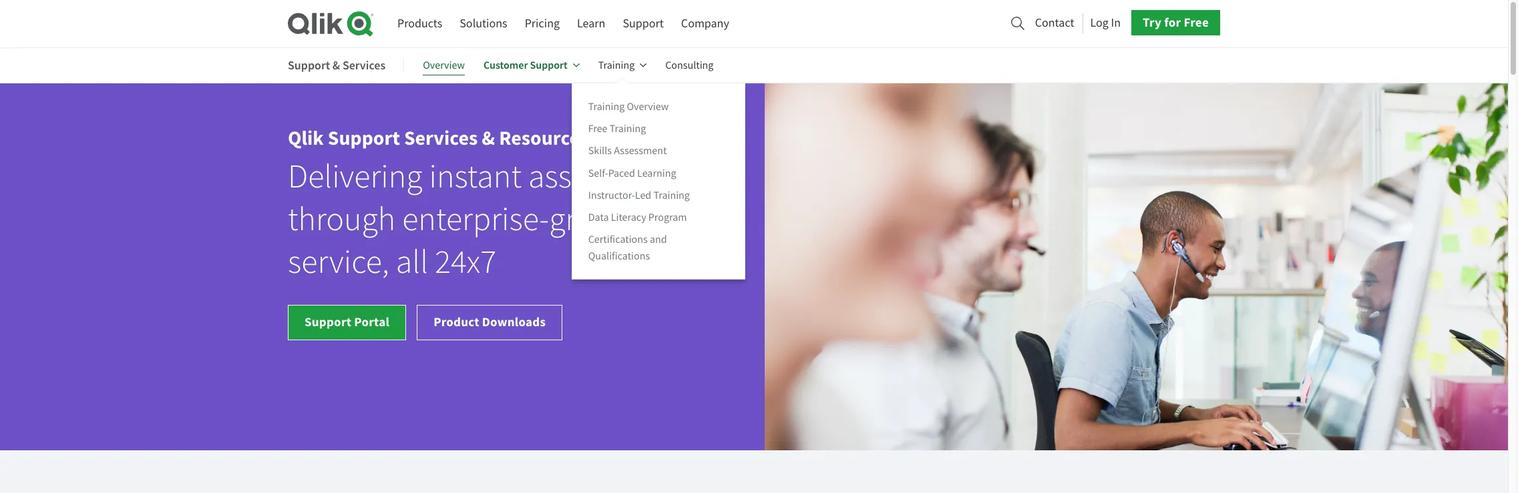 Task type: locate. For each thing, give the bounding box(es) containing it.
menu bar inside qlik main element
[[397, 11, 729, 36]]

1 horizontal spatial &
[[482, 125, 495, 152]]

try for free link
[[1131, 10, 1220, 36]]

training up training overview link
[[598, 59, 635, 72]]

support up delivering
[[328, 125, 400, 152]]

enterprise-
[[402, 199, 549, 240]]

1 vertical spatial overview
[[627, 100, 669, 114]]

services down go to the home page. image
[[343, 57, 385, 73]]

support left portal
[[305, 314, 351, 331]]

0 vertical spatial services
[[343, 57, 385, 73]]

support link
[[623, 11, 664, 36]]

assurance
[[528, 156, 664, 198]]

free
[[1184, 14, 1209, 31], [588, 122, 607, 136]]

0 horizontal spatial overview
[[423, 59, 465, 72]]

support inside qlik main element
[[623, 16, 664, 31]]

data literacy program
[[588, 211, 687, 224]]

menu bar containing products
[[397, 11, 729, 36]]

support for support & services
[[288, 57, 330, 73]]

customer support
[[484, 58, 567, 72]]

qlik
[[288, 125, 324, 152]]

self-
[[588, 167, 608, 180]]

0 vertical spatial &
[[332, 57, 340, 73]]

company link
[[681, 11, 729, 36]]

overview
[[423, 59, 465, 72], [627, 100, 669, 114]]

24x7
[[435, 242, 496, 283]]

qlik support services & resources delivering instant assurance through enterprise-grade service, all 24x7
[[288, 125, 664, 283]]

downloads
[[482, 314, 546, 331]]

contact link
[[1035, 12, 1074, 34]]

0 horizontal spatial &
[[332, 57, 340, 73]]

free training link
[[588, 122, 646, 136]]

try
[[1143, 14, 1161, 31]]

support for support
[[623, 16, 664, 31]]

& up instant
[[482, 125, 495, 152]]

&
[[332, 57, 340, 73], [482, 125, 495, 152]]

support up training link
[[623, 16, 664, 31]]

support down go to the home page. image
[[288, 57, 330, 73]]

overview up free training link
[[627, 100, 669, 114]]

menu bar
[[397, 11, 729, 36]]

1 horizontal spatial free
[[1184, 14, 1209, 31]]

free right the for
[[1184, 14, 1209, 31]]

training overview link
[[588, 100, 669, 114]]

learn link
[[577, 11, 605, 36]]

pricing
[[525, 16, 560, 31]]

products link
[[397, 11, 442, 36]]

solutions link
[[460, 11, 507, 36]]

certifications and qualifications link
[[588, 232, 667, 264]]

learning
[[637, 167, 676, 180]]

grade
[[549, 199, 626, 240]]

training up program
[[653, 189, 690, 202]]

customer support link
[[484, 49, 580, 82]]

0 vertical spatial overview
[[423, 59, 465, 72]]

training menu
[[571, 83, 745, 280]]

consulting
[[665, 59, 714, 72]]

qualifications
[[588, 250, 650, 263]]

1 horizontal spatial overview
[[627, 100, 669, 114]]

training link
[[598, 49, 647, 82]]

data literacy program link
[[588, 210, 687, 225]]

consulting link
[[665, 49, 714, 82]]

1 vertical spatial services
[[404, 125, 478, 152]]

support down pricing link on the top left of page
[[530, 58, 567, 72]]

portal
[[354, 314, 389, 331]]

services
[[343, 57, 385, 73], [404, 125, 478, 152]]

instructor-led training link
[[588, 188, 690, 203]]

certifications and qualifications
[[588, 233, 667, 263]]

free up skills
[[588, 122, 607, 136]]

overview inside the training menu
[[627, 100, 669, 114]]

training
[[598, 59, 635, 72], [588, 100, 625, 114], [610, 122, 646, 136], [653, 189, 690, 202]]

0 vertical spatial free
[[1184, 14, 1209, 31]]

0 horizontal spatial free
[[588, 122, 607, 136]]

go to the home page. image
[[288, 11, 373, 37]]

data
[[588, 211, 609, 224]]

support
[[623, 16, 664, 31], [288, 57, 330, 73], [530, 58, 567, 72], [328, 125, 400, 152], [305, 314, 351, 331]]

& down go to the home page. image
[[332, 57, 340, 73]]

product downloads link
[[417, 305, 562, 341]]

skills assessment link
[[588, 144, 667, 159]]

1 horizontal spatial services
[[404, 125, 478, 152]]

0 horizontal spatial services
[[343, 57, 385, 73]]

overview down products on the top of page
[[423, 59, 465, 72]]

services inside qlik support services & resources delivering instant assurance through enterprise-grade service, all 24x7
[[404, 125, 478, 152]]

1 vertical spatial &
[[482, 125, 495, 152]]

solutions
[[460, 16, 507, 31]]

led
[[635, 189, 651, 202]]

products
[[397, 16, 442, 31]]

for
[[1164, 14, 1181, 31]]

1 vertical spatial free
[[588, 122, 607, 136]]

services for qlik support services & resources delivering instant assurance through enterprise-grade service, all 24x7
[[404, 125, 478, 152]]

services inside support & services menu bar
[[343, 57, 385, 73]]

services up instant
[[404, 125, 478, 152]]



Task type: vqa. For each thing, say whether or not it's contained in the screenshot.
PRODUCT DOWNLOADS
yes



Task type: describe. For each thing, give the bounding box(es) containing it.
skills
[[588, 145, 612, 158]]

all
[[396, 242, 428, 283]]

and
[[650, 233, 667, 246]]

free inside qlik main element
[[1184, 14, 1209, 31]]

& inside qlik support services & resources delivering instant assurance through enterprise-grade service, all 24x7
[[482, 125, 495, 152]]

services for support & services
[[343, 57, 385, 73]]

literacy
[[611, 211, 646, 224]]

overview link
[[423, 49, 465, 82]]

pricing link
[[525, 11, 560, 36]]

self-paced learning link
[[588, 166, 676, 181]]

product downloads
[[434, 314, 546, 331]]

instant
[[429, 156, 522, 198]]

support inside 'link'
[[530, 58, 567, 72]]

training up free training link
[[588, 100, 625, 114]]

instructor-led training
[[588, 189, 690, 202]]

skills assessment
[[588, 145, 667, 158]]

training up skills assessment link
[[610, 122, 646, 136]]

delivering
[[288, 156, 422, 198]]

resources
[[499, 125, 589, 152]]

product
[[434, 314, 479, 331]]

customer
[[484, 58, 528, 72]]

support & services
[[288, 57, 385, 73]]

support & services menu bar
[[288, 49, 745, 280]]

log
[[1090, 15, 1109, 31]]

assessment
[[614, 145, 667, 158]]

in
[[1111, 15, 1121, 31]]

support portal
[[305, 314, 389, 331]]

try for free
[[1143, 14, 1209, 31]]

training overview
[[588, 100, 669, 114]]

paced
[[608, 167, 635, 180]]

log in
[[1090, 15, 1121, 31]]

& inside menu bar
[[332, 57, 340, 73]]

service,
[[288, 242, 389, 283]]

free inside the training menu
[[588, 122, 607, 136]]

support portal link
[[288, 305, 406, 341]]

qlik main element
[[397, 10, 1220, 36]]

learn
[[577, 16, 605, 31]]

through
[[288, 199, 396, 240]]

company
[[681, 16, 729, 31]]

support for support portal
[[305, 314, 351, 331]]

support inside qlik support services & resources delivering instant assurance through enterprise-grade service, all 24x7
[[328, 125, 400, 152]]

free training
[[588, 122, 646, 136]]

self-paced learning
[[588, 167, 676, 180]]

program
[[648, 211, 687, 224]]

log in link
[[1090, 12, 1121, 34]]

instructor-
[[588, 189, 635, 202]]

contact
[[1035, 15, 1074, 31]]

certifications
[[588, 233, 648, 246]]



